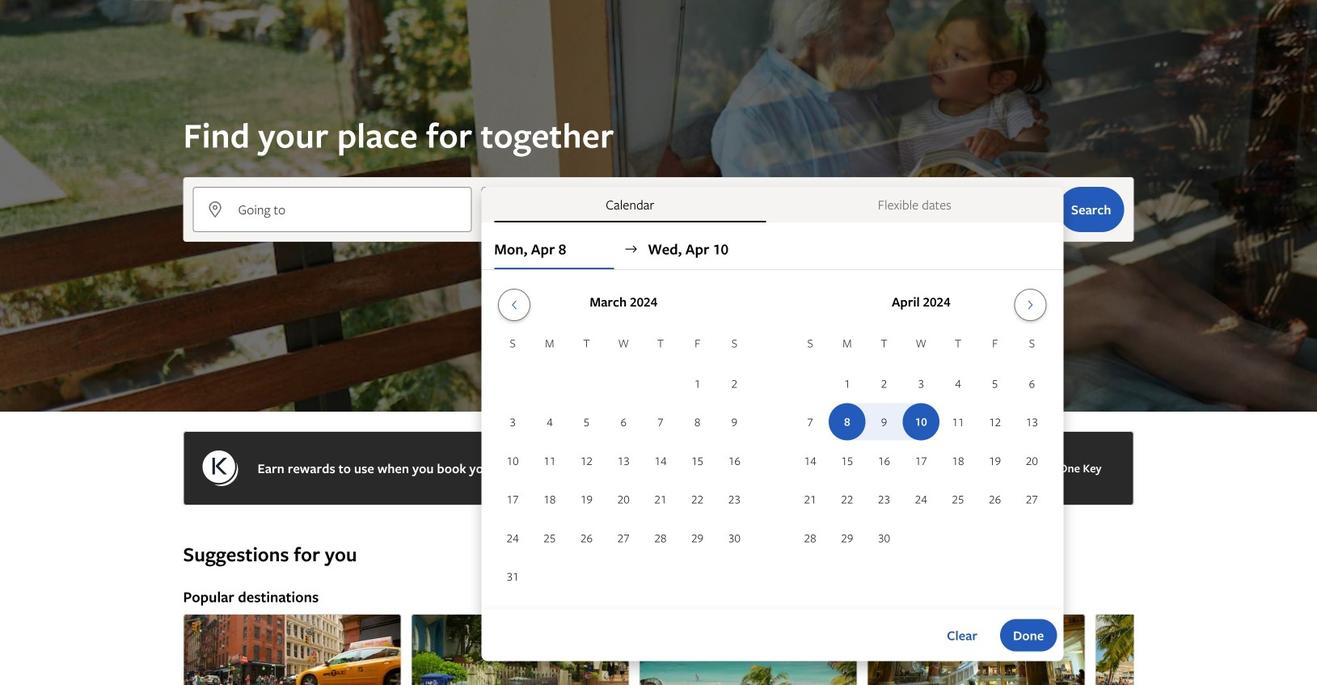 Task type: vqa. For each thing, say whether or not it's contained in the screenshot.
Ping Pong In The Shade image
no



Task type: describe. For each thing, give the bounding box(es) containing it.
directional image
[[624, 242, 639, 256]]

recently viewed region
[[174, 515, 1144, 541]]

next month image
[[1022, 299, 1041, 311]]

las vegas featuring interior views image
[[868, 614, 1086, 685]]

april 2024 element
[[792, 334, 1051, 558]]

georgetown - foggy bottom showing a house, a city and street scenes image
[[411, 614, 630, 685]]

previous month image
[[505, 299, 524, 311]]

soho - tribeca which includes street scenes and a city image
[[183, 614, 402, 685]]



Task type: locate. For each thing, give the bounding box(es) containing it.
tab list
[[482, 187, 1064, 222]]

march 2024 element
[[495, 334, 753, 597]]

south beach featuring tropical scenes, general coastal views and a beach image
[[1096, 614, 1314, 685]]

wizard region
[[0, 0, 1318, 661]]

show previous card image
[[174, 674, 193, 685]]

show next card image
[[1125, 674, 1144, 685]]

tab list inside wizard region
[[482, 187, 1064, 222]]

cancun which includes a sandy beach, landscape views and general coastal views image
[[640, 614, 858, 685]]

application inside wizard region
[[495, 282, 1051, 597]]

application
[[495, 282, 1051, 597]]



